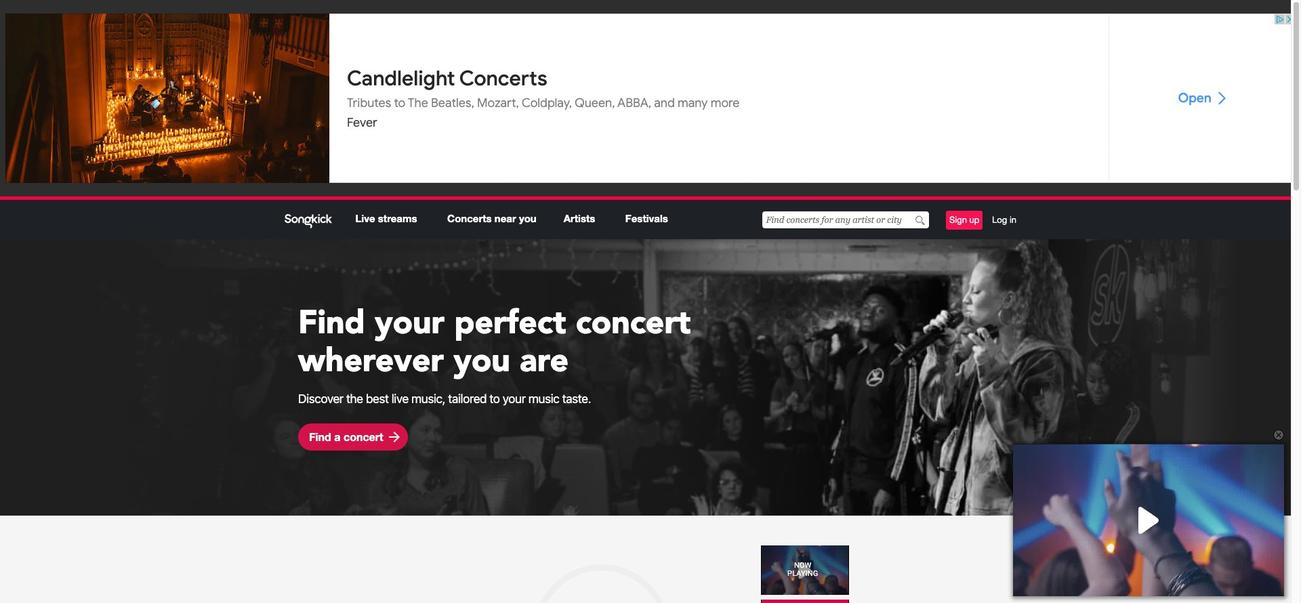 Task type: locate. For each thing, give the bounding box(es) containing it.
0 vertical spatial concert
[[576, 301, 691, 346]]

live
[[355, 212, 375, 224]]

tailored
[[448, 392, 487, 406]]

1 horizontal spatial you
[[519, 212, 537, 224]]

wherever
[[298, 339, 444, 384]]

find for find your perfect concert wherever you are
[[298, 301, 365, 346]]

1 vertical spatial find
[[309, 430, 331, 443]]

artists link
[[564, 212, 595, 224]]

taste.
[[562, 392, 591, 406]]

1 vertical spatial your
[[503, 392, 526, 406]]

0 vertical spatial your
[[375, 301, 445, 346]]

0 horizontal spatial concert
[[344, 430, 383, 443]]

live streams
[[355, 212, 417, 224]]

find inside the find a concert link
[[309, 430, 331, 443]]

0 vertical spatial you
[[519, 212, 537, 224]]

you right near
[[519, 212, 537, 224]]

find a concert
[[309, 430, 383, 443]]

your
[[375, 301, 445, 346], [503, 392, 526, 406]]

a
[[334, 430, 341, 443]]

1 vertical spatial concert
[[344, 430, 383, 443]]

concert inside the find your perfect concert wherever you are
[[576, 301, 691, 346]]

you
[[519, 212, 537, 224], [454, 339, 510, 384]]

your inside the find your perfect concert wherever you are
[[375, 301, 445, 346]]

0 vertical spatial find
[[298, 301, 365, 346]]

1 horizontal spatial concert
[[576, 301, 691, 346]]

find for find a concert
[[309, 430, 331, 443]]

sign
[[949, 215, 967, 225]]

you up 'to'
[[454, 339, 510, 384]]

in
[[1010, 215, 1017, 225]]

0 horizontal spatial you
[[454, 339, 510, 384]]

1 horizontal spatial your
[[503, 392, 526, 406]]

1 vertical spatial you
[[454, 339, 510, 384]]

concerts near you
[[447, 212, 537, 224]]

artists
[[564, 212, 595, 224]]

log in
[[992, 215, 1017, 225]]

discover
[[298, 392, 343, 406]]

find inside the find your perfect concert wherever you are
[[298, 301, 365, 346]]

find
[[298, 301, 365, 346], [309, 430, 331, 443]]

concert
[[576, 301, 691, 346], [344, 430, 383, 443]]

0 horizontal spatial your
[[375, 301, 445, 346]]



Task type: describe. For each thing, give the bounding box(es) containing it.
find a concert link
[[298, 424, 408, 451]]

live streams link
[[355, 212, 417, 224]]

the
[[346, 392, 363, 406]]

up
[[970, 215, 980, 225]]

music,
[[411, 392, 445, 406]]

discover the best live music, tailored to your music taste.
[[298, 392, 591, 406]]

Find concerts for any artist or city search field
[[763, 212, 930, 229]]

music
[[528, 392, 559, 406]]

sign up
[[949, 215, 980, 225]]

log
[[992, 215, 1007, 225]]

festivals
[[625, 212, 668, 224]]

search image
[[916, 215, 925, 226]]

streams
[[378, 212, 417, 224]]

you inside the find your perfect concert wherever you are
[[454, 339, 510, 384]]

near
[[495, 212, 516, 224]]

sign up link
[[946, 211, 983, 230]]

are
[[520, 339, 569, 384]]

perfect
[[454, 301, 566, 346]]

to
[[490, 392, 500, 406]]

concert inside the find a concert link
[[344, 430, 383, 443]]

concerts near you link
[[447, 212, 537, 224]]

best
[[366, 392, 389, 406]]

live
[[392, 392, 409, 406]]

find your perfect concert wherever you are
[[298, 301, 691, 384]]

festivals link
[[625, 212, 668, 224]]

log in link
[[992, 214, 1017, 226]]

concerts
[[447, 212, 492, 224]]

advertisement element
[[5, 14, 1296, 183]]



Task type: vqa. For each thing, say whether or not it's contained in the screenshot.
Filter by artist's all
no



